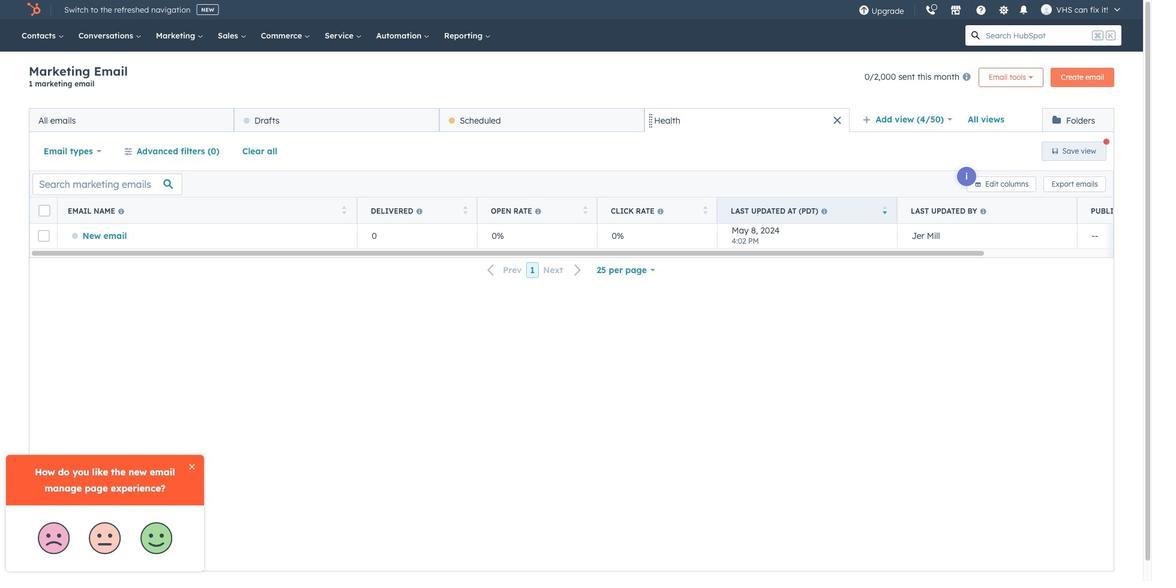 Task type: describe. For each thing, give the bounding box(es) containing it.
marketplaces image
[[951, 5, 962, 16]]

3 press to sort. element from the left
[[583, 206, 588, 216]]

press to sort. image for 2nd press to sort. element
[[463, 206, 468, 214]]

2 press to sort. element from the left
[[463, 206, 468, 216]]

jer mill image
[[1041, 4, 1052, 15]]

descending sort. press to sort ascending. image
[[883, 206, 888, 214]]

Search HubSpot search field
[[986, 25, 1090, 46]]

descending sort. press to sort ascending. element
[[883, 206, 888, 216]]



Task type: vqa. For each thing, say whether or not it's contained in the screenshot.
the to to the middle
no



Task type: locate. For each thing, give the bounding box(es) containing it.
press to sort. image for first press to sort. element from the right
[[703, 206, 708, 214]]

press to sort. image
[[342, 206, 347, 214], [583, 206, 588, 214]]

Search marketing emails search field
[[32, 173, 183, 195]]

2 press to sort. image from the left
[[703, 206, 708, 214]]

banner
[[29, 64, 1115, 95]]

4 press to sort. element from the left
[[703, 206, 708, 216]]

1 horizontal spatial press to sort. image
[[703, 206, 708, 214]]

pagination navigation
[[480, 262, 589, 278]]

1 horizontal spatial press to sort. image
[[583, 206, 588, 214]]

2 press to sort. image from the left
[[583, 206, 588, 214]]

column header
[[898, 198, 1078, 224]]

1 press to sort. image from the left
[[463, 206, 468, 214]]

0 horizontal spatial press to sort. image
[[463, 206, 468, 214]]

menu
[[853, 0, 1129, 20]]

press to sort. element
[[342, 206, 347, 216], [463, 206, 468, 216], [583, 206, 588, 216], [703, 206, 708, 216]]

1 press to sort. element from the left
[[342, 206, 347, 216]]

0 horizontal spatial press to sort. image
[[342, 206, 347, 214]]

press to sort. image
[[463, 206, 468, 214], [703, 206, 708, 214]]

1 press to sort. image from the left
[[342, 206, 347, 214]]



